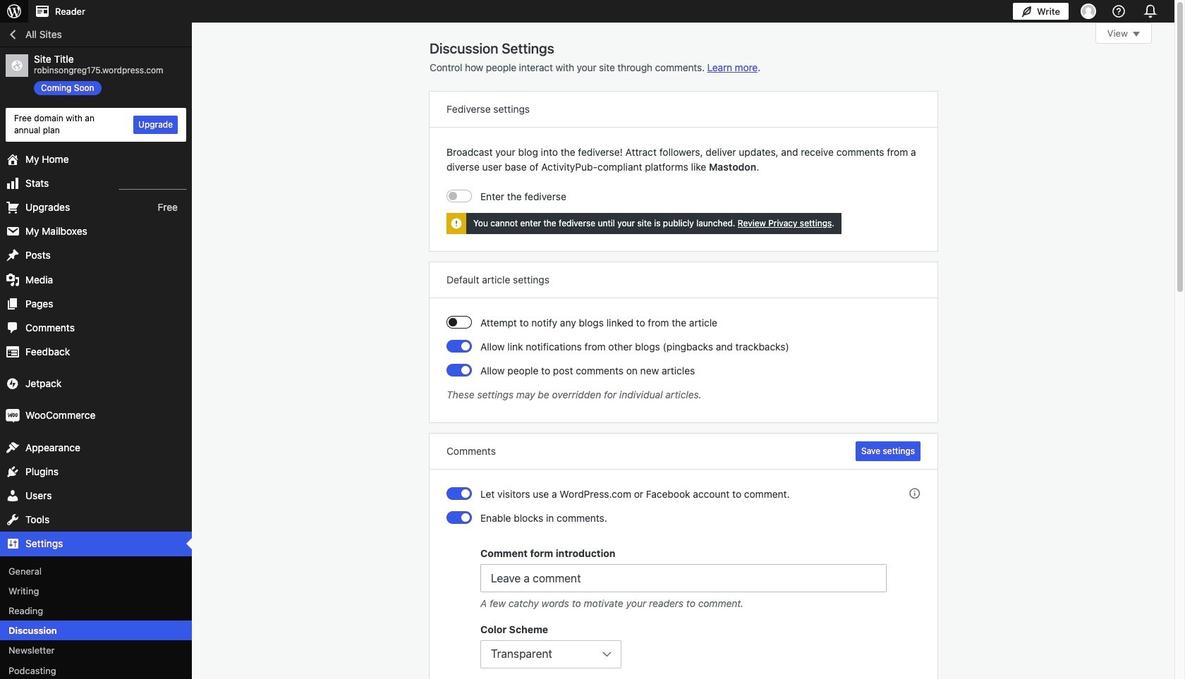 Task type: vqa. For each thing, say whether or not it's contained in the screenshot.
have
no



Task type: locate. For each thing, give the bounding box(es) containing it.
1 group from the top
[[447, 316, 921, 406]]

1 vertical spatial img image
[[6, 409, 20, 423]]

group
[[447, 316, 921, 406], [447, 487, 921, 680]]

1 vertical spatial group
[[447, 487, 921, 680]]

img image
[[6, 377, 20, 391], [6, 409, 20, 423]]

0 vertical spatial img image
[[6, 377, 20, 391]]

2 img image from the top
[[6, 409, 20, 423]]

None text field
[[481, 565, 887, 593]]

more information image
[[908, 487, 921, 500]]

0 vertical spatial group
[[447, 316, 921, 406]]

1 img image from the top
[[6, 377, 20, 391]]

notice status
[[447, 213, 842, 234]]

main content
[[430, 23, 1153, 680]]



Task type: describe. For each thing, give the bounding box(es) containing it.
manage your notifications image
[[1141, 1, 1161, 21]]

wrapper drop image
[[452, 220, 461, 228]]

help image
[[1111, 3, 1128, 20]]

none text field inside group
[[481, 565, 887, 593]]

2 group from the top
[[447, 487, 921, 680]]

my profile image
[[1081, 4, 1097, 19]]

highest hourly views 0 image
[[119, 181, 186, 190]]

closed image
[[1134, 32, 1141, 37]]

manage your sites image
[[6, 3, 23, 20]]



